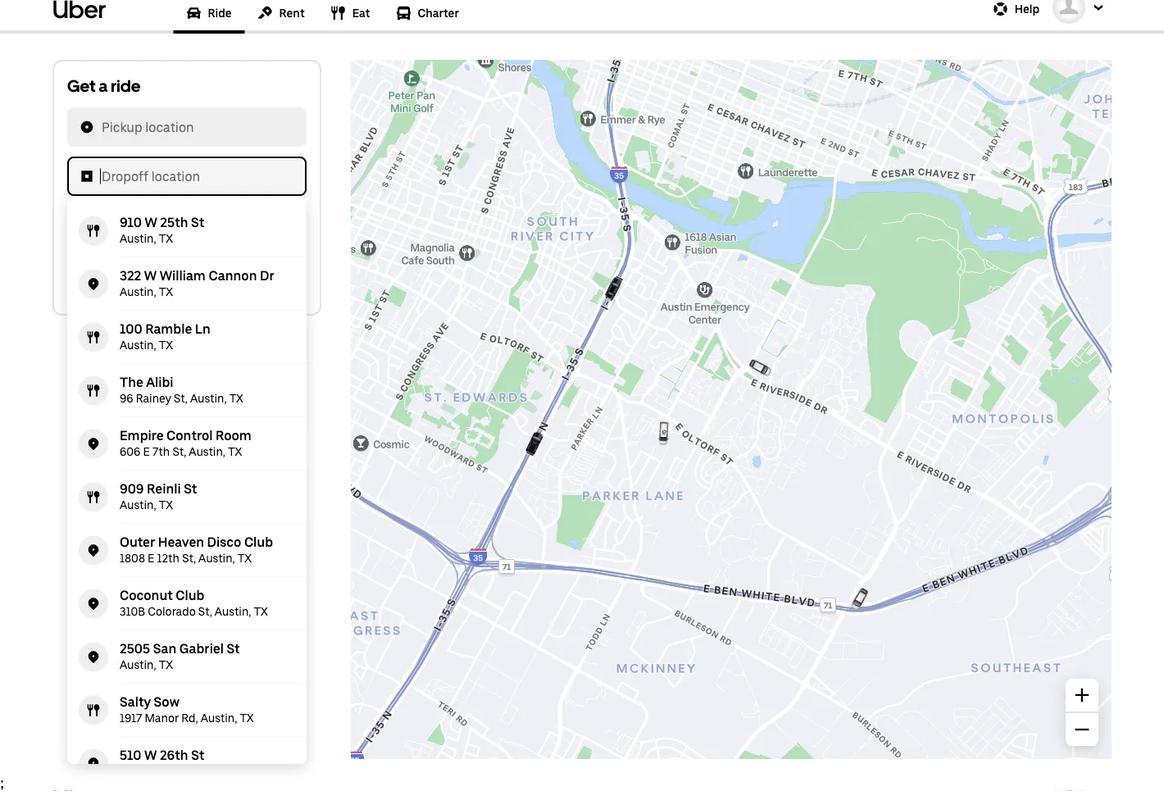 Task type: vqa. For each thing, say whether or not it's contained in the screenshot.


Task type: describe. For each thing, give the bounding box(es) containing it.
location for dropoff location
[[151, 169, 200, 184]]

12th
[[157, 552, 180, 566]]

outer heaven disco club 1808 e 12th st, austin, tx
[[120, 534, 273, 566]]

310b
[[120, 605, 145, 619]]

tx inside the 510 w 26th st austin, tx
[[159, 765, 173, 779]]

plus button
[[1066, 679, 1098, 712]]

rainey
[[136, 392, 171, 406]]

outer
[[120, 534, 155, 550]]

restaurant image for salty sow
[[87, 704, 100, 717]]

the alibi 96 rainey st, austin, tx
[[120, 375, 243, 406]]

austin, inside outer heaven disco club 1808 e 12th st, austin, tx
[[198, 552, 235, 566]]

606
[[120, 445, 141, 459]]

1 horizontal spatial vehicle image
[[745, 352, 776, 384]]

location marker image for empire control room
[[87, 438, 100, 451]]

search image
[[80, 170, 93, 183]]

e inside empire control room 606 e 7th st, austin, tx
[[143, 445, 150, 459]]

location marker image for outer heaven disco club
[[87, 544, 100, 557]]

austin, inside 910 w 25th st austin, tx
[[120, 232, 156, 246]]

st, inside coconut club 310b colorado st, austin, tx
[[198, 605, 212, 619]]

austin, inside 322 w william cannon dr austin, tx
[[120, 285, 156, 299]]

pickup for pickup location
[[102, 120, 142, 135]]

car front image
[[187, 6, 201, 21]]

austin, inside '100 ramble ln austin, tx'
[[120, 339, 156, 352]]

pickup now
[[100, 218, 169, 234]]

help
[[1015, 2, 1039, 16]]

bus image
[[396, 6, 411, 21]]

coconut
[[120, 588, 173, 603]]

coconut club 310b colorado st, austin, tx
[[120, 588, 268, 619]]

st for 25th
[[191, 215, 204, 230]]

26th
[[160, 748, 188, 763]]

restaurant image
[[87, 331, 100, 344]]

austin, inside the 510 w 26th st austin, tx
[[120, 765, 156, 779]]

100
[[120, 321, 142, 337]]

get a ride
[[67, 77, 141, 96]]

austin, inside 2505 san gabriel st austin, tx
[[120, 658, 156, 672]]

0 horizontal spatial vehicle image
[[652, 422, 676, 446]]

location marker image for 510 w 26th st
[[87, 757, 100, 771]]

salty sow option
[[67, 684, 307, 737]]

the
[[120, 375, 143, 390]]

club inside coconut club 310b colorado st, austin, tx
[[176, 588, 204, 603]]

910 w 25th st austin, tx
[[120, 215, 204, 246]]

dropoff location
[[102, 169, 200, 184]]

0 horizontal spatial vehicle image
[[519, 428, 550, 459]]

restaurant image for 909 reinli st
[[87, 491, 100, 504]]

william
[[160, 268, 206, 284]]

the alibi option
[[67, 364, 307, 418]]

tx inside 910 w 25th st austin, tx
[[159, 232, 173, 246]]

austin, inside salty sow 1917 manor rd, austin, tx
[[201, 712, 237, 725]]

100 ramble ln austin, tx
[[120, 321, 211, 352]]

st inside 909 reinli st austin, tx
[[184, 481, 197, 497]]

austin, inside coconut club 310b colorado st, austin, tx
[[215, 605, 251, 619]]

0 vertical spatial vehicle image
[[598, 273, 629, 304]]

tx inside outer heaven disco club 1808 e 12th st, austin, tx
[[238, 552, 252, 566]]

minus image
[[1075, 723, 1089, 737]]

909 reinli st austin, tx
[[120, 481, 197, 512]]

map element
[[351, 60, 1112, 760]]

club inside outer heaven disco club 1808 e 12th st, austin, tx
[[244, 534, 273, 550]]

tx inside salty sow 1917 manor rd, austin, tx
[[240, 712, 254, 725]]

st, inside the 'the alibi 96 rainey st, austin, tx'
[[174, 392, 188, 406]]

austin, inside empire control room 606 e 7th st, austin, tx
[[189, 445, 225, 459]]

dr
[[260, 268, 274, 284]]

st, inside empire control room 606 e 7th st, austin, tx
[[172, 445, 186, 459]]

outer heaven disco club option
[[67, 524, 307, 578]]

910 w 25th st option
[[67, 205, 307, 258]]

tx inside 322 w william cannon dr austin, tx
[[159, 285, 173, 299]]

reinli
[[147, 481, 181, 497]]

restaurant image for the alibi
[[87, 384, 100, 398]]

100 ramble ln option
[[67, 311, 307, 364]]

eat
[[352, 7, 370, 20]]

st for 26th
[[191, 748, 204, 763]]

ramble
[[145, 321, 192, 337]]

chevron down small image
[[1090, 0, 1107, 16]]

disco
[[207, 534, 241, 550]]

909
[[120, 481, 144, 497]]

location for pickup location
[[145, 120, 194, 135]]

search image
[[80, 121, 93, 134]]

st for gabriel
[[227, 641, 240, 657]]

sow
[[154, 694, 179, 710]]

location marker image for 2505 san gabriel st
[[87, 651, 100, 664]]

colorado
[[148, 605, 196, 619]]

tx inside coconut club 310b colorado st, austin, tx
[[254, 605, 268, 619]]

charter
[[418, 7, 459, 20]]

steph image
[[1053, 0, 1085, 24]]

909 reinli st option
[[67, 471, 307, 524]]



Task type: locate. For each thing, give the bounding box(es) containing it.
0 vertical spatial location
[[145, 120, 194, 135]]

austin, inside 909 reinli st austin, tx
[[120, 498, 156, 512]]

1 vertical spatial location
[[151, 169, 200, 184]]

restaurant image inside 909 reinli st option
[[87, 491, 100, 504]]

austin, down "control"
[[189, 445, 225, 459]]

get
[[67, 77, 95, 96]]

heaven
[[158, 534, 204, 550]]

e
[[143, 445, 150, 459], [148, 552, 154, 566]]

salty sow 1917 manor rd, austin, tx
[[120, 694, 254, 725]]

st, right colorado
[[198, 605, 212, 619]]

pickup for pickup now
[[100, 218, 141, 234]]

location up 25th
[[151, 169, 200, 184]]

2 vertical spatial w
[[144, 748, 157, 763]]

ln
[[195, 321, 211, 337]]

location marker image left 1808
[[87, 544, 100, 557]]

restaurant image left 910
[[87, 225, 100, 238]]

austin, down 2505 on the bottom
[[120, 658, 156, 672]]

tx inside 909 reinli st austin, tx
[[159, 498, 173, 512]]

0 vertical spatial location marker image
[[87, 278, 100, 291]]

austin, down '322' at the left of the page
[[120, 285, 156, 299]]

rent
[[279, 7, 305, 20]]

location marker image inside empire control room option
[[87, 438, 100, 451]]

location
[[145, 120, 194, 135], [151, 169, 200, 184]]

1917
[[120, 712, 142, 725]]

gabriel
[[179, 641, 224, 657]]

control
[[166, 428, 213, 443]]

2 location marker image from the top
[[87, 651, 100, 664]]

1 vertical spatial e
[[148, 552, 154, 566]]

austin, up "control"
[[190, 392, 227, 406]]

restaurant image for 910 w 25th st
[[87, 225, 100, 238]]

restaurant image left 909
[[87, 491, 100, 504]]

0 vertical spatial vehicle image
[[745, 352, 776, 384]]

st inside the 510 w 26th st austin, tx
[[191, 748, 204, 763]]

st,
[[174, 392, 188, 406], [172, 445, 186, 459], [182, 552, 196, 566], [198, 605, 212, 619]]

st, right rainey
[[174, 392, 188, 406]]

w for 25th
[[145, 215, 157, 230]]

4 location marker image from the top
[[87, 757, 100, 771]]

1 horizontal spatial club
[[244, 534, 273, 550]]

1 vertical spatial w
[[144, 268, 157, 284]]

pickup
[[102, 120, 142, 135], [100, 218, 141, 234]]

coconut club option
[[67, 578, 307, 631]]

322
[[120, 268, 141, 284]]

0 vertical spatial w
[[145, 215, 157, 230]]

tx inside 2505 san gabriel st austin, tx
[[159, 658, 173, 672]]

910
[[120, 215, 142, 230]]

restaurant image inside salty sow option
[[87, 704, 100, 717]]

1 horizontal spatial vehicle image
[[598, 273, 629, 304]]

austin, down '510'
[[120, 765, 156, 779]]

austin, up gabriel
[[215, 605, 251, 619]]

austin, down 910
[[120, 232, 156, 246]]

1808
[[120, 552, 145, 566]]

w
[[145, 215, 157, 230], [144, 268, 157, 284], [144, 748, 157, 763]]

search
[[166, 274, 208, 289]]

st inside 2505 san gabriel st austin, tx
[[227, 641, 240, 657]]

austin,
[[120, 232, 156, 246], [120, 285, 156, 299], [120, 339, 156, 352], [190, 392, 227, 406], [189, 445, 225, 459], [120, 498, 156, 512], [198, 552, 235, 566], [215, 605, 251, 619], [120, 658, 156, 672], [201, 712, 237, 725], [120, 765, 156, 779]]

w inside 322 w william cannon dr austin, tx
[[144, 268, 157, 284]]

location marker image
[[87, 438, 100, 451], [87, 544, 100, 557], [87, 598, 100, 611], [87, 757, 100, 771]]

510
[[120, 748, 141, 763]]

location marker image left '510'
[[87, 757, 100, 771]]

w inside 910 w 25th st austin, tx
[[145, 215, 157, 230]]

322 w william cannon dr austin, tx
[[120, 268, 274, 299]]

plus image
[[1075, 688, 1089, 703]]

location marker image
[[87, 278, 100, 291], [87, 651, 100, 664]]

lifebuoy image
[[993, 2, 1008, 17]]

austin, down 909
[[120, 498, 156, 512]]

w right '322' at the left of the page
[[144, 268, 157, 284]]

pickup location
[[102, 120, 194, 135]]

location marker image inside 322 w william cannon dr "option"
[[87, 278, 100, 291]]

ride
[[111, 77, 141, 96]]

1 vertical spatial vehicle image
[[652, 422, 676, 446]]

st, down heaven
[[182, 552, 196, 566]]

san
[[153, 641, 176, 657]]

e left 7th
[[143, 445, 150, 459]]

restaurant image left 96
[[87, 384, 100, 398]]

0 vertical spatial pickup
[[102, 120, 142, 135]]

austin, down disco on the bottom of page
[[198, 552, 235, 566]]

tx inside empire control room 606 e 7th st, austin, tx
[[228, 445, 242, 459]]

restaurant image left "1917"
[[87, 704, 100, 717]]

w for 26th
[[144, 748, 157, 763]]

st right 26th at the bottom of page
[[191, 748, 204, 763]]

w right 910
[[145, 215, 157, 230]]

3 location marker image from the top
[[87, 598, 100, 611]]

2 location marker image from the top
[[87, 544, 100, 557]]

restaurant image inside the alibi option
[[87, 384, 100, 398]]

location marker image inside coconut club option
[[87, 598, 100, 611]]

rd,
[[181, 712, 198, 725]]

dropoff
[[102, 169, 149, 184]]

restaurant image
[[331, 6, 346, 21], [87, 225, 100, 238], [87, 384, 100, 398], [87, 491, 100, 504], [87, 704, 100, 717]]

e left the 12th
[[148, 552, 154, 566]]

0 horizontal spatial club
[[176, 588, 204, 603]]

restaurant image left eat
[[331, 6, 346, 21]]

7th
[[152, 445, 170, 459]]

ride
[[208, 7, 232, 20]]

cannon
[[209, 268, 257, 284]]

alibi
[[146, 375, 173, 390]]

510 w 26th st austin, tx
[[120, 748, 204, 779]]

1 vertical spatial pickup
[[100, 218, 141, 234]]

st inside 910 w 25th st austin, tx
[[191, 215, 204, 230]]

location marker image left 310b
[[87, 598, 100, 611]]

empire control room option
[[67, 418, 307, 471]]

0 vertical spatial club
[[244, 534, 273, 550]]

st right gabriel
[[227, 641, 240, 657]]

1 location marker image from the top
[[87, 278, 100, 291]]

w for william
[[144, 268, 157, 284]]

25th
[[160, 215, 188, 230]]

location marker image for coconut club
[[87, 598, 100, 611]]

vehicle image
[[598, 273, 629, 304], [519, 428, 550, 459], [844, 584, 875, 615]]

room
[[216, 428, 252, 443]]

st right reinli
[[184, 481, 197, 497]]

1 vertical spatial vehicle image
[[519, 428, 550, 459]]

club
[[244, 534, 273, 550], [176, 588, 204, 603]]

location marker image left 2505 on the bottom
[[87, 651, 100, 664]]

empire
[[120, 428, 164, 443]]

1 vertical spatial club
[[176, 588, 204, 603]]

1 location marker image from the top
[[87, 438, 100, 451]]

322 w william cannon dr option
[[67, 258, 307, 311]]

club up colorado
[[176, 588, 204, 603]]

minus button
[[1066, 714, 1098, 746]]

keys car image
[[258, 6, 273, 21]]

96
[[120, 392, 133, 406]]

austin, right rd, at the left
[[201, 712, 237, 725]]

salty
[[120, 694, 151, 710]]

location marker image inside '2505 san gabriel st' 'option'
[[87, 651, 100, 664]]

location marker image left '322' at the left of the page
[[87, 278, 100, 291]]

pickup right clock icon
[[100, 218, 141, 234]]

st, inside outer heaven disco club 1808 e 12th st, austin, tx
[[182, 552, 196, 566]]

search button
[[67, 262, 307, 301]]

manor
[[145, 712, 179, 725]]

0 vertical spatial e
[[143, 445, 150, 459]]

tx inside '100 ramble ln austin, tx'
[[159, 339, 173, 352]]

st, right 7th
[[172, 445, 186, 459]]

austin, down 100
[[120, 339, 156, 352]]

st
[[191, 215, 204, 230], [184, 481, 197, 497], [227, 641, 240, 657], [191, 748, 204, 763]]

vehicle image
[[745, 352, 776, 384], [652, 422, 676, 446]]

a
[[99, 77, 108, 96]]

2 vertical spatial vehicle image
[[844, 584, 875, 615]]

restaurant image inside 910 w 25th st option
[[87, 225, 100, 238]]

location marker image inside 510 w 26th st option
[[87, 757, 100, 771]]

2505 san gabriel st austin, tx
[[120, 641, 240, 672]]

now
[[144, 218, 169, 234]]

austin, inside the 'the alibi 96 rainey st, austin, tx'
[[190, 392, 227, 406]]

location up dropoff location
[[145, 120, 194, 135]]

clock image
[[80, 219, 93, 232]]

2505 san gabriel st option
[[67, 631, 307, 684]]

e inside outer heaven disco club 1808 e 12th st, austin, tx
[[148, 552, 154, 566]]

pickup right search icon
[[102, 120, 142, 135]]

2505
[[120, 641, 150, 657]]

w right '510'
[[144, 748, 157, 763]]

empire control room 606 e 7th st, austin, tx
[[120, 428, 252, 459]]

location marker image left 606 at the bottom of page
[[87, 438, 100, 451]]

1 vertical spatial location marker image
[[87, 651, 100, 664]]

w inside the 510 w 26th st austin, tx
[[144, 748, 157, 763]]

tx
[[159, 232, 173, 246], [159, 285, 173, 299], [159, 339, 173, 352], [229, 392, 243, 406], [228, 445, 242, 459], [159, 498, 173, 512], [238, 552, 252, 566], [254, 605, 268, 619], [159, 658, 173, 672], [240, 712, 254, 725], [159, 765, 173, 779]]

2 horizontal spatial vehicle image
[[844, 584, 875, 615]]

tx inside the 'the alibi 96 rainey st, austin, tx'
[[229, 392, 243, 406]]

location marker image for 322 w william cannon dr
[[87, 278, 100, 291]]

510 w 26th st option
[[67, 737, 307, 791]]

location marker image inside outer heaven disco club option
[[87, 544, 100, 557]]

menu list box
[[67, 198, 307, 791]]

club right disco on the bottom of page
[[244, 534, 273, 550]]

st right 25th
[[191, 215, 204, 230]]



